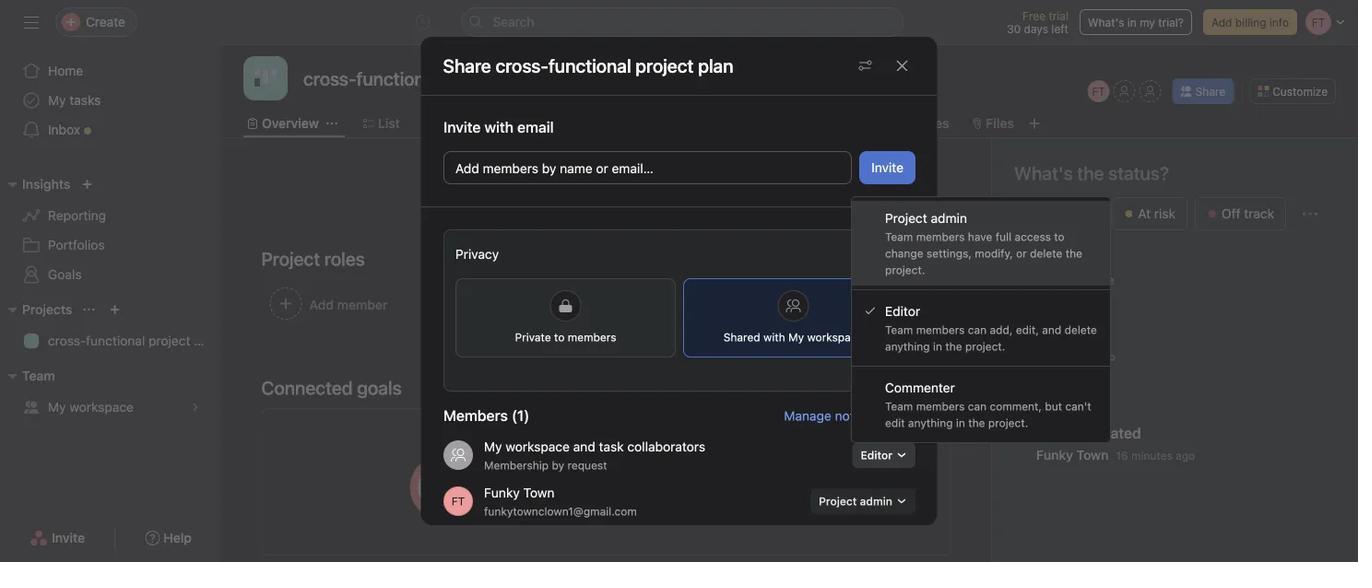 Task type: vqa. For each thing, say whether or not it's contained in the screenshot.
the bottom or
yes



Task type: describe. For each thing, give the bounding box(es) containing it.
billing
[[1236, 16, 1267, 29]]

editor for editor team members can add, edit, and delete anything in the project.
[[886, 304, 921, 319]]

the inside project admin team members have full access to change settings, modify, or delete the project.
[[1066, 247, 1083, 260]]

project. for commenter
[[989, 417, 1029, 430]]

cross- inside dialog
[[496, 55, 549, 77]]

modify,
[[975, 247, 1014, 260]]

privacy
[[455, 247, 499, 262]]

hide sidebar image
[[24, 15, 39, 30]]

to left link
[[683, 442, 695, 458]]

what's in my trial? button
[[1080, 9, 1193, 35]]

this
[[722, 442, 744, 458]]

the for editor
[[946, 340, 963, 353]]

and inside my workspace and task collaborators membership by request
[[573, 440, 595, 455]]

files link
[[972, 113, 1015, 134]]

2 a from the left
[[808, 442, 815, 458]]

you joined button
[[1037, 327, 1116, 345]]

my workspace and task collaborators membership by request
[[484, 440, 705, 472]]

invite for invite with email
[[443, 119, 481, 136]]

project inside the connect or create a goal to link this project to a larger purpose.
[[747, 442, 789, 458]]

the status?
[[1078, 162, 1170, 184]]

timeline
[[510, 116, 562, 131]]

project admin button
[[810, 489, 916, 515]]

board
[[437, 116, 473, 131]]

can for editor
[[968, 324, 987, 337]]

anything for commenter
[[909, 417, 953, 430]]

members for commenter
[[917, 400, 965, 413]]

minutes inside project created funky town 16 minutes ago
[[1132, 450, 1173, 463]]

invite for invite button in share cross-functional project plan dialog
[[872, 160, 904, 175]]

projects
[[22, 302, 72, 317]]

my for my workspace
[[48, 400, 66, 415]]

and inside editor team members can add, edit, and delete anything in the project.
[[1043, 324, 1062, 337]]

project roles
[[262, 248, 365, 270]]

trial
[[1049, 9, 1069, 22]]

files
[[986, 116, 1015, 131]]

members inside project admin team members have full access to change settings, modify, or delete the project.
[[917, 231, 965, 244]]

what's for what's in my trial?
[[1088, 16, 1125, 29]]

my for my workspace and task collaborators membership by request
[[484, 440, 502, 455]]

or inside the connect or create a goal to link this project to a larger purpose.
[[587, 442, 599, 458]]

with
[[763, 331, 785, 344]]

change
[[886, 247, 924, 260]]

in inside button
[[1128, 16, 1137, 29]]

minutes inside you joined 16 minutes ago
[[1052, 351, 1094, 363]]

workspace for my workspace and task collaborators membership by request
[[505, 440, 570, 455]]

1 a from the left
[[643, 442, 650, 458]]

cross- inside projects element
[[48, 333, 86, 349]]

town inside the funky town funkytownclown1@gmail.com
[[523, 486, 554, 501]]

to inside project admin team members have full access to change settings, modify, or delete the project.
[[1055, 231, 1065, 244]]

home
[[48, 63, 83, 78]]

edit,
[[1016, 324, 1040, 337]]

name
[[560, 161, 592, 176]]

workspace for my workspace
[[69, 400, 134, 415]]

collaborators
[[627, 440, 705, 455]]

shared with my workspace
[[723, 331, 863, 344]]

in for editor
[[934, 340, 943, 353]]

delete inside editor team members can add, edit, and delete anything in the project.
[[1065, 324, 1098, 337]]

16 inside project created funky town 16 minutes ago
[[1117, 450, 1129, 463]]

goal inside the connect or create a goal to link this project to a larger purpose.
[[654, 442, 679, 458]]

funky inside project created funky town 16 minutes ago
[[1037, 448, 1074, 463]]

at risk button
[[1112, 197, 1188, 231]]

add members by name or email… button
[[443, 151, 852, 184]]

search button
[[462, 7, 905, 37]]

risk
[[1155, 206, 1176, 221]]

team inside editor team members can add, edit, and delete anything in the project.
[[886, 324, 914, 337]]

plan
[[194, 333, 219, 349]]

projects button
[[0, 299, 72, 321]]

project created
[[1037, 425, 1142, 442]]

teams element
[[0, 360, 221, 426]]

or inside button
[[596, 161, 608, 176]]

portfolios link
[[11, 231, 210, 260]]

members for editor
[[917, 324, 965, 337]]

can't
[[1066, 400, 1092, 413]]

my
[[1140, 16, 1156, 29]]

off track
[[1222, 206, 1275, 221]]

purpose.
[[571, 463, 624, 478]]

notifications
[[835, 408, 908, 424]]

connect or create a goal to link this project to a larger purpose.
[[533, 442, 815, 478]]

commenter
[[886, 381, 956, 396]]

board image
[[255, 67, 277, 89]]

0 horizontal spatial invite button
[[18, 522, 97, 555]]

by inside my workspace and task collaborators membership by request
[[552, 459, 564, 472]]

share button
[[1173, 78, 1235, 104]]

project admin team members have full access to change settings, modify, or delete the project.
[[886, 211, 1083, 277]]

messages link
[[873, 113, 950, 134]]

functional inside dialog
[[549, 55, 632, 77]]

you joined 16 minutes ago
[[1037, 327, 1116, 363]]

add billing info button
[[1204, 9, 1298, 35]]

with email
[[484, 119, 554, 136]]

at risk
[[1139, 206, 1176, 221]]

funky town link
[[1037, 448, 1109, 463]]

add for add goal
[[556, 500, 580, 516]]

timeline link
[[495, 113, 562, 134]]

add to starred image
[[581, 71, 596, 86]]

project admin option
[[852, 201, 1111, 286]]

editor team members can add, edit, and delete anything in the project.
[[886, 304, 1098, 353]]

list link
[[363, 113, 400, 134]]

ft inside button
[[1093, 85, 1106, 98]]

project created funky town 16 minutes ago
[[1037, 425, 1196, 463]]

insights button
[[0, 173, 70, 196]]

invite with email
[[443, 119, 554, 136]]

team inside dropdown button
[[22, 369, 55, 384]]

ago inside project created funky town 16 minutes ago
[[1176, 450, 1196, 463]]

info
[[1270, 16, 1290, 29]]

access
[[1015, 231, 1052, 244]]

reporting link
[[11, 201, 210, 231]]

portfolios
[[48, 238, 105, 253]]

list
[[378, 116, 400, 131]]

settings,
[[927, 247, 972, 260]]

global element
[[0, 45, 221, 156]]

add,
[[990, 324, 1013, 337]]

goal inside button
[[584, 500, 610, 516]]

joined
[[1066, 327, 1108, 345]]

free
[[1023, 9, 1046, 22]]

the for commenter
[[969, 417, 986, 430]]

my inside option
[[788, 331, 804, 344]]

search list box
[[462, 7, 905, 37]]

search
[[493, 14, 535, 30]]

ft inside share cross-functional project plan dialog
[[451, 495, 465, 508]]

edit
[[886, 417, 905, 430]]



Task type: locate. For each thing, give the bounding box(es) containing it.
workspace right the with
[[807, 331, 863, 344]]

1 vertical spatial 16
[[1117, 450, 1129, 463]]

project. down change
[[886, 264, 926, 277]]

0 vertical spatial the
[[1066, 247, 1083, 260]]

connect
[[533, 442, 583, 458]]

0 vertical spatial invite
[[443, 119, 481, 136]]

delete down access at the right of the page
[[1031, 247, 1063, 260]]

minutes down project created
[[1132, 450, 1173, 463]]

to right access at the right of the page
[[1055, 231, 1065, 244]]

0 vertical spatial 16
[[1037, 351, 1049, 363]]

my tasks link
[[11, 86, 210, 115]]

project privacy dialog image
[[883, 247, 898, 262]]

can for commenter
[[968, 400, 987, 413]]

1 vertical spatial project
[[747, 442, 789, 458]]

1 vertical spatial editor
[[861, 449, 893, 462]]

email…
[[612, 161, 653, 176]]

1 horizontal spatial 16
[[1117, 450, 1129, 463]]

project inside project admin team members have full access to change settings, modify, or delete the project.
[[886, 211, 928, 226]]

what's in my trial?
[[1088, 16, 1184, 29]]

team inside project admin team members have full access to change settings, modify, or delete the project.
[[886, 231, 914, 244]]

projects element
[[0, 293, 221, 360]]

manage
[[784, 408, 831, 424]]

members inside commenter team members can comment, but can't edit anything in the project.
[[917, 400, 965, 413]]

off track button
[[1196, 197, 1287, 231]]

my workspace link
[[11, 393, 210, 423]]

16 down you
[[1037, 351, 1049, 363]]

members down commenter
[[917, 400, 965, 413]]

2 vertical spatial workspace
[[505, 440, 570, 455]]

goal
[[654, 442, 679, 458], [584, 500, 610, 516]]

0 vertical spatial admin
[[931, 211, 968, 226]]

1 horizontal spatial goal
[[654, 442, 679, 458]]

team inside commenter team members can comment, but can't edit anything in the project.
[[886, 400, 914, 413]]

town down project created
[[1077, 448, 1109, 463]]

anything right edit on the right bottom of page
[[909, 417, 953, 430]]

editor inside editor team members can add, edit, and delete anything in the project.
[[886, 304, 921, 319]]

0 vertical spatial ft
[[1093, 85, 1106, 98]]

2 vertical spatial invite
[[52, 531, 85, 546]]

full
[[996, 231, 1012, 244]]

2 vertical spatial add
[[556, 500, 580, 516]]

delete inside project admin team members have full access to change settings, modify, or delete the project.
[[1031, 247, 1063, 260]]

0 vertical spatial project
[[149, 333, 190, 349]]

comment,
[[990, 400, 1042, 413]]

manage notifications button
[[784, 408, 916, 424]]

inbox
[[48, 122, 80, 137]]

team up edit on the right bottom of page
[[886, 400, 914, 413]]

share inside button
[[1196, 85, 1226, 98]]

to right private
[[554, 331, 564, 344]]

goal down 'purpose.' on the left bottom
[[584, 500, 610, 516]]

funky
[[1037, 448, 1074, 463], [484, 486, 520, 501]]

by left name
[[542, 161, 556, 176]]

share cross-functional project plan dialog
[[421, 37, 938, 540]]

1 vertical spatial can
[[968, 400, 987, 413]]

0 vertical spatial funky
[[1037, 448, 1074, 463]]

members (1)
[[443, 407, 529, 425]]

share for share
[[1196, 85, 1226, 98]]

task
[[599, 440, 624, 455]]

project up change
[[886, 211, 928, 226]]

members inside radio
[[568, 331, 616, 344]]

private
[[515, 331, 551, 344]]

but
[[1046, 400, 1063, 413]]

workspace up larger
[[505, 440, 570, 455]]

1 horizontal spatial admin
[[931, 211, 968, 226]]

share down add billing info button
[[1196, 85, 1226, 98]]

share cross-functional project plan
[[443, 55, 734, 77]]

team button
[[0, 365, 55, 387]]

1 vertical spatial funky
[[484, 486, 520, 501]]

2 can from the top
[[968, 400, 987, 413]]

share inside dialog
[[443, 55, 491, 77]]

by inside add members by name or email… button
[[542, 161, 556, 176]]

admin inside project admin team members have full access to change settings, modify, or delete the project.
[[931, 211, 968, 226]]

goals
[[48, 267, 82, 282]]

0 vertical spatial what's
[[1088, 16, 1125, 29]]

my inside my workspace and task collaborators membership by request
[[484, 440, 502, 455]]

what's for what's the status?
[[1015, 162, 1073, 184]]

the
[[1066, 247, 1083, 260], [946, 340, 963, 353], [969, 417, 986, 430]]

or up request
[[587, 442, 599, 458]]

free trial 30 days left
[[1007, 9, 1069, 35]]

0 horizontal spatial workspace
[[69, 400, 134, 415]]

members left add,
[[917, 324, 965, 337]]

project. inside editor team members can add, edit, and delete anything in the project.
[[966, 340, 1006, 353]]

1 can from the top
[[968, 324, 987, 337]]

0 horizontal spatial cross-
[[48, 333, 86, 349]]

1 horizontal spatial share
[[1196, 85, 1226, 98]]

board link
[[422, 113, 473, 134]]

can
[[968, 324, 987, 337], [968, 400, 987, 413]]

0 horizontal spatial the
[[946, 340, 963, 353]]

2 horizontal spatial workspace
[[807, 331, 863, 344]]

1 horizontal spatial workspace
[[505, 440, 570, 455]]

1 vertical spatial or
[[1017, 247, 1027, 260]]

in
[[1128, 16, 1137, 29], [934, 340, 943, 353], [957, 417, 966, 430]]

add left billing
[[1212, 16, 1233, 29]]

project down editor popup button
[[819, 495, 857, 508]]

a right create at bottom left
[[643, 442, 650, 458]]

days
[[1025, 22, 1049, 35]]

larger
[[533, 463, 567, 478]]

anything
[[886, 340, 930, 353], [909, 417, 953, 430]]

0 horizontal spatial functional
[[86, 333, 145, 349]]

admin down editor popup button
[[860, 495, 893, 508]]

workspace inside my workspace and task collaborators membership by request
[[505, 440, 570, 455]]

0 horizontal spatial ago
[[1097, 351, 1116, 363]]

project permissions image
[[858, 59, 873, 73]]

editor down change
[[886, 304, 921, 319]]

add billing info
[[1212, 16, 1290, 29]]

None text field
[[299, 62, 546, 95]]

or inside project admin team members have full access to change settings, modify, or delete the project.
[[1017, 247, 1027, 260]]

or right name
[[596, 161, 608, 176]]

my
[[48, 93, 66, 108], [788, 331, 804, 344], [48, 400, 66, 415], [484, 440, 502, 455]]

create
[[602, 442, 640, 458]]

1 vertical spatial share
[[1196, 85, 1226, 98]]

admin for project admin team members have full access to change settings, modify, or delete the project.
[[931, 211, 968, 226]]

0 vertical spatial invite button
[[860, 151, 916, 184]]

and right edit,
[[1043, 324, 1062, 337]]

to down manage
[[793, 442, 805, 458]]

add for add billing info
[[1212, 16, 1233, 29]]

0 vertical spatial delete
[[1031, 247, 1063, 260]]

1 horizontal spatial town
[[1077, 448, 1109, 463]]

shared
[[723, 331, 760, 344]]

my right the with
[[788, 331, 804, 344]]

share for share cross-functional project plan
[[443, 55, 491, 77]]

members inside editor team members can add, edit, and delete anything in the project.
[[917, 324, 965, 337]]

0 vertical spatial share
[[443, 55, 491, 77]]

add goal
[[556, 500, 610, 516]]

town
[[1077, 448, 1109, 463], [523, 486, 554, 501]]

my left tasks
[[48, 93, 66, 108]]

2 horizontal spatial add
[[1212, 16, 1233, 29]]

1 vertical spatial admin
[[860, 495, 893, 508]]

0 horizontal spatial and
[[573, 440, 595, 455]]

1 horizontal spatial what's
[[1088, 16, 1125, 29]]

goal left link
[[654, 442, 679, 458]]

team up change
[[886, 231, 914, 244]]

the inside commenter team members can comment, but can't edit anything in the project.
[[969, 417, 986, 430]]

ft button
[[1088, 80, 1110, 102]]

2 vertical spatial project.
[[989, 417, 1029, 430]]

1 vertical spatial invite button
[[18, 522, 97, 555]]

funky down project created
[[1037, 448, 1074, 463]]

0 horizontal spatial in
[[934, 340, 943, 353]]

functional inside projects element
[[86, 333, 145, 349]]

invite button inside share cross-functional project plan dialog
[[860, 151, 916, 184]]

a down manage
[[808, 442, 815, 458]]

members up the "settings,"
[[917, 231, 965, 244]]

1 horizontal spatial and
[[1043, 324, 1062, 337]]

admin inside dropdown button
[[860, 495, 893, 508]]

members right private
[[568, 331, 616, 344]]

funky town funkytownclown1@gmail.com
[[484, 486, 637, 518]]

editor down edit on the right bottom of page
[[861, 449, 893, 462]]

funky down membership
[[484, 486, 520, 501]]

1 horizontal spatial funky
[[1037, 448, 1074, 463]]

in for commenter
[[957, 417, 966, 430]]

1 horizontal spatial ago
[[1176, 450, 1196, 463]]

ago inside you joined 16 minutes ago
[[1097, 351, 1116, 363]]

minutes
[[1052, 351, 1094, 363], [1132, 450, 1173, 463]]

project. inside commenter team members can comment, but can't edit anything in the project.
[[989, 417, 1029, 430]]

project
[[149, 333, 190, 349], [747, 442, 789, 458]]

town down larger
[[523, 486, 554, 501]]

1 horizontal spatial invite
[[443, 119, 481, 136]]

0 horizontal spatial project
[[149, 333, 190, 349]]

1 horizontal spatial delete
[[1065, 324, 1098, 337]]

0 horizontal spatial add
[[455, 161, 479, 176]]

1 vertical spatial project
[[819, 495, 857, 508]]

usersicon image
[[451, 448, 465, 463]]

overview link
[[247, 113, 319, 134]]

project. down add,
[[966, 340, 1006, 353]]

1 horizontal spatial project
[[747, 442, 789, 458]]

members down with email
[[483, 161, 538, 176]]

project
[[886, 211, 928, 226], [819, 495, 857, 508]]

16 down project created
[[1117, 450, 1129, 463]]

0 vertical spatial can
[[968, 324, 987, 337]]

1 horizontal spatial the
[[969, 417, 986, 430]]

overview
[[262, 116, 319, 131]]

0 horizontal spatial invite
[[52, 531, 85, 546]]

1 vertical spatial in
[[934, 340, 943, 353]]

in left "my"
[[1128, 16, 1137, 29]]

the inside editor team members can add, edit, and delete anything in the project.
[[946, 340, 963, 353]]

project inside dropdown button
[[819, 495, 857, 508]]

off
[[1222, 206, 1241, 221]]

add down board
[[455, 161, 479, 176]]

cross-functional project plan
[[48, 333, 219, 349]]

0 vertical spatial anything
[[886, 340, 930, 353]]

goals link
[[11, 260, 210, 290]]

my workspace
[[48, 400, 134, 415]]

members for private
[[568, 331, 616, 344]]

1 horizontal spatial a
[[808, 442, 815, 458]]

1 horizontal spatial project
[[886, 211, 928, 226]]

project.
[[886, 264, 926, 277], [966, 340, 1006, 353], [989, 417, 1029, 430]]

0 vertical spatial functional
[[549, 55, 632, 77]]

by down connect
[[552, 459, 564, 472]]

workspace down cross-functional project plan link
[[69, 400, 134, 415]]

0 horizontal spatial share
[[443, 55, 491, 77]]

Private to members radio
[[455, 279, 676, 358]]

can left add,
[[968, 324, 987, 337]]

editor button
[[852, 443, 916, 469]]

project. for editor
[[966, 340, 1006, 353]]

tasks
[[69, 93, 101, 108]]

link
[[698, 442, 719, 458]]

1 vertical spatial the
[[946, 340, 963, 353]]

0 vertical spatial in
[[1128, 16, 1137, 29]]

1 vertical spatial functional
[[86, 333, 145, 349]]

what's the status?
[[1015, 162, 1170, 184]]

0 vertical spatial cross-
[[496, 55, 549, 77]]

in inside editor team members can add, edit, and delete anything in the project.
[[934, 340, 943, 353]]

my up membership
[[484, 440, 502, 455]]

members
[[483, 161, 538, 176], [917, 231, 965, 244], [917, 324, 965, 337], [568, 331, 616, 344], [917, 400, 965, 413]]

Shared with My workspace radio
[[683, 279, 904, 358]]

what's up access at the right of the page
[[1015, 162, 1073, 184]]

project for project admin team members have full access to change settings, modify, or delete the project.
[[886, 211, 928, 226]]

insights element
[[0, 168, 221, 293]]

2 vertical spatial or
[[587, 442, 599, 458]]

add inside share cross-functional project plan dialog
[[455, 161, 479, 176]]

in inside commenter team members can comment, but can't edit anything in the project.
[[957, 417, 966, 430]]

add for add members by name or email…
[[455, 161, 479, 176]]

0 vertical spatial or
[[596, 161, 608, 176]]

1 vertical spatial invite
[[872, 160, 904, 175]]

my for my tasks
[[48, 93, 66, 108]]

1 vertical spatial town
[[523, 486, 554, 501]]

in up commenter
[[934, 340, 943, 353]]

can inside editor team members can add, edit, and delete anything in the project.
[[968, 324, 987, 337]]

close this dialog image
[[895, 59, 910, 73]]

anything for editor
[[886, 340, 930, 353]]

workspace inside option
[[807, 331, 863, 344]]

2 vertical spatial the
[[969, 417, 986, 430]]

0 horizontal spatial goal
[[584, 500, 610, 516]]

project left plan
[[149, 333, 190, 349]]

0 horizontal spatial ft
[[451, 495, 465, 508]]

can inside commenter team members can comment, but can't edit anything in the project.
[[968, 400, 987, 413]]

trial?
[[1159, 16, 1184, 29]]

what's left "my"
[[1088, 16, 1125, 29]]

home link
[[11, 56, 210, 86]]

16 inside you joined 16 minutes ago
[[1037, 351, 1049, 363]]

privacy option group
[[443, 230, 916, 392]]

the right edit on the right bottom of page
[[969, 417, 986, 430]]

1 vertical spatial project.
[[966, 340, 1006, 353]]

members inside button
[[483, 161, 538, 176]]

1 vertical spatial minutes
[[1132, 450, 1173, 463]]

0 vertical spatial goal
[[654, 442, 679, 458]]

cross- down projects
[[48, 333, 86, 349]]

or down access at the right of the page
[[1017, 247, 1027, 260]]

0 horizontal spatial a
[[643, 442, 650, 458]]

0 horizontal spatial delete
[[1031, 247, 1063, 260]]

inbox link
[[11, 115, 210, 145]]

0 horizontal spatial town
[[523, 486, 554, 501]]

insights
[[22, 177, 70, 192]]

to inside radio
[[554, 331, 564, 344]]

add down larger
[[556, 500, 580, 516]]

1 vertical spatial add
[[455, 161, 479, 176]]

my inside teams element
[[48, 400, 66, 415]]

funky inside the funky town funkytownclown1@gmail.com
[[484, 486, 520, 501]]

funkytownclown1@gmail.com
[[484, 506, 637, 518]]

1 vertical spatial delete
[[1065, 324, 1098, 337]]

ft down what's in my trial? button
[[1093, 85, 1106, 98]]

1 vertical spatial and
[[573, 440, 595, 455]]

project. down comment, on the right bottom of the page
[[989, 417, 1029, 430]]

functional up the timeline
[[549, 55, 632, 77]]

1 vertical spatial cross-
[[48, 333, 86, 349]]

cross- down search
[[496, 55, 549, 77]]

editor for editor
[[861, 449, 893, 462]]

anything up commenter
[[886, 340, 930, 353]]

at
[[1139, 206, 1151, 221]]

project for project admin
[[819, 495, 857, 508]]

my inside global element
[[48, 93, 66, 108]]

team up commenter
[[886, 324, 914, 337]]

manage notifications
[[784, 408, 908, 424]]

document
[[250, 83, 963, 175]]

0 horizontal spatial what's
[[1015, 162, 1073, 184]]

editor inside editor popup button
[[861, 449, 893, 462]]

workspace inside teams element
[[69, 400, 134, 415]]

0 vertical spatial project
[[886, 211, 928, 226]]

share up board
[[443, 55, 491, 77]]

0 vertical spatial ago
[[1097, 351, 1116, 363]]

town inside project created funky town 16 minutes ago
[[1077, 448, 1109, 463]]

admin for project admin
[[860, 495, 893, 508]]

a
[[643, 442, 650, 458], [808, 442, 815, 458]]

can left comment, on the right bottom of the page
[[968, 400, 987, 413]]

ago
[[1097, 351, 1116, 363], [1176, 450, 1196, 463]]

project. inside project admin team members have full access to change settings, modify, or delete the project.
[[886, 264, 926, 277]]

0 horizontal spatial project
[[819, 495, 857, 508]]

the up commenter
[[946, 340, 963, 353]]

0 vertical spatial by
[[542, 161, 556, 176]]

add
[[1212, 16, 1233, 29], [455, 161, 479, 176], [556, 500, 580, 516]]

0 vertical spatial workspace
[[807, 331, 863, 344]]

1 vertical spatial by
[[552, 459, 564, 472]]

what's inside button
[[1088, 16, 1125, 29]]

1 horizontal spatial cross-
[[496, 55, 549, 77]]

1 vertical spatial ft
[[451, 495, 465, 508]]

0 vertical spatial add
[[1212, 16, 1233, 29]]

and up request
[[573, 440, 595, 455]]

1 vertical spatial ago
[[1176, 450, 1196, 463]]

connected goals
[[262, 377, 402, 399]]

delete right you
[[1065, 324, 1098, 337]]

commenter team members can comment, but can't edit anything in the project.
[[886, 381, 1092, 430]]

1 vertical spatial anything
[[909, 417, 953, 430]]

anything inside commenter team members can comment, but can't edit anything in the project.
[[909, 417, 953, 430]]

2 vertical spatial in
[[957, 417, 966, 430]]

my down team dropdown button
[[48, 400, 66, 415]]

in right edit on the right bottom of page
[[957, 417, 966, 430]]

2 horizontal spatial in
[[1128, 16, 1137, 29]]

messages
[[888, 116, 950, 131]]

minutes down you joined button
[[1052, 351, 1094, 363]]

project right this
[[747, 442, 789, 458]]

1 horizontal spatial add
[[556, 500, 580, 516]]

anything inside editor team members can add, edit, and delete anything in the project.
[[886, 340, 930, 353]]

you
[[1037, 327, 1062, 345]]

team up my workspace
[[22, 369, 55, 384]]

project admin
[[819, 495, 893, 508]]

the right modify,
[[1066, 247, 1083, 260]]

functional up teams element at the left bottom
[[86, 333, 145, 349]]

to
[[1055, 231, 1065, 244], [554, 331, 564, 344], [683, 442, 695, 458], [793, 442, 805, 458]]

team
[[886, 231, 914, 244], [886, 324, 914, 337], [22, 369, 55, 384], [886, 400, 914, 413]]

0 horizontal spatial admin
[[860, 495, 893, 508]]

0 vertical spatial town
[[1077, 448, 1109, 463]]

ft down usersicon
[[451, 495, 465, 508]]

0 vertical spatial minutes
[[1052, 351, 1094, 363]]

0 horizontal spatial minutes
[[1052, 351, 1094, 363]]

left
[[1052, 22, 1069, 35]]

0 horizontal spatial funky
[[484, 486, 520, 501]]

admin up the "settings,"
[[931, 211, 968, 226]]

add goal button
[[533, 492, 614, 525]]

my tasks
[[48, 93, 101, 108]]



